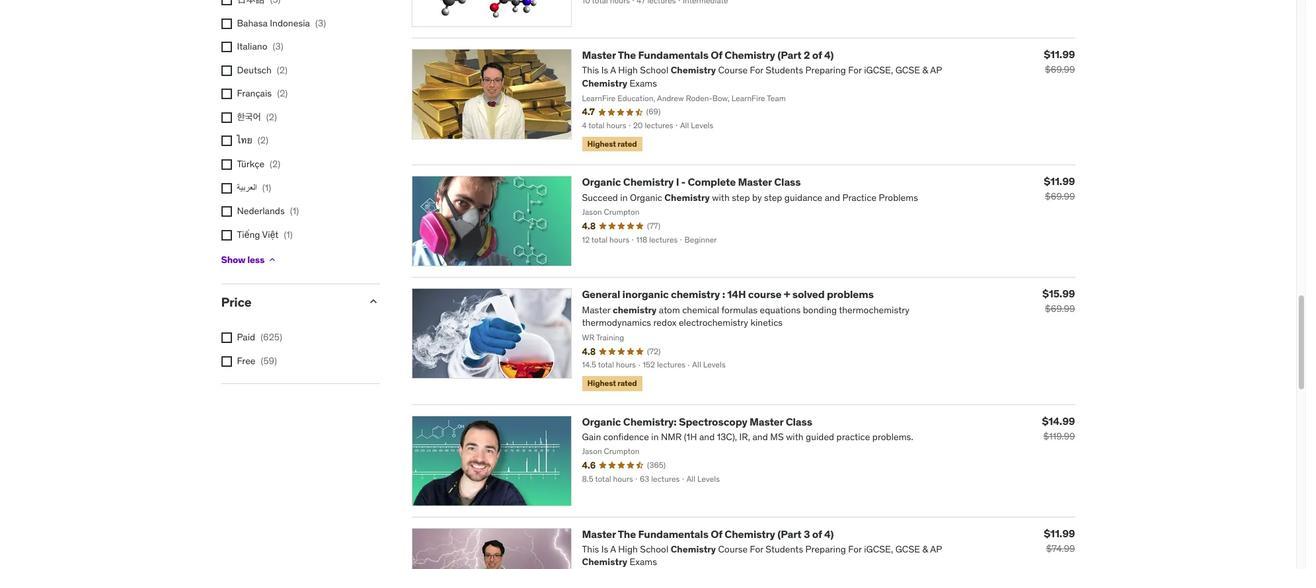 Task type: describe. For each thing, give the bounding box(es) containing it.
(625)
[[261, 332, 282, 343]]

less
[[247, 254, 265, 266]]

small image
[[367, 295, 380, 308]]

nederlands
[[237, 205, 285, 217]]

xsmall image inside show less "button"
[[267, 255, 278, 266]]

(59)
[[261, 355, 277, 367]]

xsmall image for 한국어
[[221, 112, 232, 123]]

français
[[237, 87, 272, 99]]

show
[[221, 254, 246, 266]]

(1) for nederlands (1)
[[290, 205, 299, 217]]

i
[[676, 175, 680, 189]]

+
[[784, 288, 791, 301]]

of for 2
[[813, 48, 823, 62]]

bahasa
[[237, 17, 268, 29]]

(2) for türkçe (2)
[[270, 158, 281, 170]]

xsmall image for tiếng
[[221, 230, 232, 241]]

course
[[749, 288, 782, 301]]

$14.99
[[1043, 414, 1076, 428]]

italiano (3)
[[237, 40, 284, 52]]

organic chemistry i - complete master class
[[582, 175, 801, 189]]

العربية
[[237, 182, 257, 194]]

fundamentals for master the fundamentals of chemistry (part 2 of 4)
[[639, 48, 709, 62]]

ไทย
[[237, 135, 253, 146]]

xsmall image for ไทย
[[221, 136, 232, 146]]

xsmall image for nederlands
[[221, 207, 232, 217]]

$74.99
[[1047, 543, 1076, 555]]

(1) for العربية (1)
[[262, 182, 271, 194]]

14h
[[728, 288, 746, 301]]

$69.99 for 4)
[[1046, 64, 1076, 76]]

chemistry for master the fundamentals of chemistry (part 3 of 4)
[[725, 527, 776, 541]]

xsmall image for türkçe
[[221, 159, 232, 170]]

1 vertical spatial class
[[786, 415, 813, 428]]

organic chemistry: spectroscopy master class link
[[582, 415, 813, 428]]

2 $69.99 from the top
[[1046, 191, 1076, 203]]

4) for master the fundamentals of chemistry (part 2 of 4)
[[825, 48, 834, 62]]

한국어 (2)
[[237, 111, 277, 123]]

price
[[221, 295, 252, 310]]

$11.99 for master the fundamentals of chemistry (part 2 of 4)
[[1044, 48, 1076, 61]]

general inorganic chemistry : 14h course + solved problems
[[582, 288, 874, 301]]

한국어
[[237, 111, 261, 123]]

$11.99 $74.99
[[1044, 527, 1076, 555]]

spectroscopy
[[679, 415, 748, 428]]

master the fundamentals of chemistry (part 2 of 4)
[[582, 48, 834, 62]]

show less button
[[221, 247, 278, 273]]

italiano
[[237, 40, 268, 52]]

xsmall image for paid
[[221, 333, 232, 343]]

xsmall image for français
[[221, 89, 232, 99]]

$14.99 $119.99
[[1043, 414, 1076, 442]]

of for 2
[[711, 48, 723, 62]]

(2) for français (2)
[[277, 87, 288, 99]]

xsmall image for العربية
[[221, 183, 232, 194]]

organic chemistry i - complete master class link
[[582, 175, 801, 189]]

:
[[723, 288, 726, 301]]

xsmall image for deutsch
[[221, 65, 232, 76]]

of for 3
[[813, 527, 823, 541]]

türkçe
[[237, 158, 265, 170]]

türkçe (2)
[[237, 158, 281, 170]]



Task type: vqa. For each thing, say whether or not it's contained in the screenshot.
at in Data Analysis with ChatGPT in Excel Master ChatGPT for data analysis. Boost your productivity at work and become a first adopter of AI-powered data analysis By 365 Careers
no



Task type: locate. For each thing, give the bounding box(es) containing it.
nederlands (1)
[[237, 205, 299, 217]]

1 vertical spatial of
[[813, 527, 823, 541]]

2 (part from the top
[[778, 527, 802, 541]]

xsmall image left türkçe
[[221, 159, 232, 170]]

$11.99 for organic chemistry i - complete master class
[[1044, 175, 1076, 188]]

xsmall image for italiano
[[221, 42, 232, 52]]

$69.99 inside $15.99 $69.99
[[1046, 303, 1076, 315]]

1 vertical spatial (3)
[[273, 40, 284, 52]]

(1) right việt
[[284, 229, 293, 241]]

price button
[[221, 295, 356, 310]]

2 the from the top
[[618, 527, 636, 541]]

of
[[711, 48, 723, 62], [711, 527, 723, 541]]

chemistry
[[671, 288, 720, 301]]

xsmall image left bahasa
[[221, 18, 232, 29]]

xsmall image left the français
[[221, 89, 232, 99]]

$11.99 $69.99 for organic chemistry i - complete master class
[[1044, 175, 1076, 203]]

2 fundamentals from the top
[[639, 527, 709, 541]]

(part left 3
[[778, 527, 802, 541]]

0 vertical spatial $11.99 $69.99
[[1044, 48, 1076, 76]]

2 vertical spatial $11.99
[[1044, 527, 1076, 540]]

ไทย (2)
[[237, 135, 268, 146]]

1 vertical spatial chemistry
[[624, 175, 674, 189]]

$11.99 $69.99
[[1044, 48, 1076, 76], [1044, 175, 1076, 203]]

tiếng việt (1)
[[237, 229, 293, 241]]

complete
[[688, 175, 736, 189]]

(part left 2
[[778, 48, 802, 62]]

6 xsmall image from the top
[[221, 333, 232, 343]]

français (2)
[[237, 87, 288, 99]]

the for master the fundamentals of chemistry (part 2 of 4)
[[618, 48, 636, 62]]

العربية (1)
[[237, 182, 271, 194]]

of for 3
[[711, 527, 723, 541]]

xsmall image right less
[[267, 255, 278, 266]]

(2) for ไทย (2)
[[258, 135, 268, 146]]

0 vertical spatial (part
[[778, 48, 802, 62]]

0 horizontal spatial (3)
[[273, 40, 284, 52]]

chemistry left 2
[[725, 48, 776, 62]]

2 organic from the top
[[582, 415, 621, 428]]

of right 3
[[813, 527, 823, 541]]

(2) right türkçe
[[270, 158, 281, 170]]

1 vertical spatial 4)
[[825, 527, 834, 541]]

1 $11.99 $69.99 from the top
[[1044, 48, 1076, 76]]

deutsch (2)
[[237, 64, 288, 76]]

4 xsmall image from the top
[[221, 112, 232, 123]]

1 the from the top
[[618, 48, 636, 62]]

paid (625)
[[237, 332, 282, 343]]

master the fundamentals of chemistry (part 3 of 4)
[[582, 527, 834, 541]]

1 vertical spatial the
[[618, 527, 636, 541]]

$11.99 for master the fundamentals of chemistry (part 3 of 4)
[[1044, 527, 1076, 540]]

organic chemistry: spectroscopy master class
[[582, 415, 813, 428]]

of right 2
[[813, 48, 823, 62]]

(1) right العربية
[[262, 182, 271, 194]]

4)
[[825, 48, 834, 62], [825, 527, 834, 541]]

1 vertical spatial $11.99 $69.99
[[1044, 175, 1076, 203]]

3 xsmall image from the top
[[221, 65, 232, 76]]

(2)
[[277, 64, 288, 76], [277, 87, 288, 99], [266, 111, 277, 123], [258, 135, 268, 146], [270, 158, 281, 170]]

0 vertical spatial $69.99
[[1046, 64, 1076, 76]]

chemistry
[[725, 48, 776, 62], [624, 175, 674, 189], [725, 527, 776, 541]]

general inorganic chemistry : 14h course + solved problems link
[[582, 288, 874, 301]]

solved
[[793, 288, 825, 301]]

$11.99 $69.99 for master the fundamentals of chemistry (part 2 of 4)
[[1044, 48, 1076, 76]]

(2) right the français
[[277, 87, 288, 99]]

(3) down bahasa indonesia (3)
[[273, 40, 284, 52]]

2 xsmall image from the top
[[221, 42, 232, 52]]

0 vertical spatial organic
[[582, 175, 621, 189]]

$15.99
[[1043, 287, 1076, 300]]

master the fundamentals of chemistry (part 2 of 4) link
[[582, 48, 834, 62]]

xsmall image left العربية
[[221, 183, 232, 194]]

0 vertical spatial (1)
[[262, 182, 271, 194]]

1 fundamentals from the top
[[639, 48, 709, 62]]

(2) right ไทย
[[258, 135, 268, 146]]

free (59)
[[237, 355, 277, 367]]

xsmall image
[[221, 0, 232, 5], [221, 42, 232, 52], [221, 65, 232, 76], [221, 112, 232, 123], [221, 207, 232, 217], [221, 333, 232, 343], [221, 356, 232, 367]]

1 vertical spatial $11.99
[[1044, 175, 1076, 188]]

$69.99
[[1046, 64, 1076, 76], [1046, 191, 1076, 203], [1046, 303, 1076, 315]]

1 organic from the top
[[582, 175, 621, 189]]

xsmall image left "tiếng"
[[221, 230, 232, 241]]

xsmall image for bahasa
[[221, 18, 232, 29]]

(1)
[[262, 182, 271, 194], [290, 205, 299, 217], [284, 229, 293, 241]]

1 xsmall image from the top
[[221, 0, 232, 5]]

tiếng
[[237, 229, 260, 241]]

1 vertical spatial organic
[[582, 415, 621, 428]]

deutsch
[[237, 64, 272, 76]]

the
[[618, 48, 636, 62], [618, 527, 636, 541]]

2 $11.99 from the top
[[1044, 175, 1076, 188]]

(part for 2
[[778, 48, 802, 62]]

0 vertical spatial chemistry
[[725, 48, 776, 62]]

$15.99 $69.99
[[1043, 287, 1076, 315]]

1 $69.99 from the top
[[1046, 64, 1076, 76]]

xsmall image
[[221, 18, 232, 29], [221, 89, 232, 99], [221, 136, 232, 146], [221, 159, 232, 170], [221, 183, 232, 194], [221, 230, 232, 241], [267, 255, 278, 266]]

general
[[582, 288, 621, 301]]

5 xsmall image from the top
[[221, 207, 232, 217]]

(2) for deutsch (2)
[[277, 64, 288, 76]]

the for master the fundamentals of chemistry (part 3 of 4)
[[618, 527, 636, 541]]

3
[[804, 527, 810, 541]]

1 horizontal spatial (3)
[[315, 17, 326, 29]]

1 of from the top
[[813, 48, 823, 62]]

chemistry left 3
[[725, 527, 776, 541]]

2 of from the top
[[711, 527, 723, 541]]

chemistry for master the fundamentals of chemistry (part 2 of 4)
[[725, 48, 776, 62]]

class
[[775, 175, 801, 189], [786, 415, 813, 428]]

xsmall image for free
[[221, 356, 232, 367]]

4) for master the fundamentals of chemistry (part 3 of 4)
[[825, 527, 834, 541]]

master
[[582, 48, 616, 62], [738, 175, 772, 189], [750, 415, 784, 428], [582, 527, 616, 541]]

xsmall image left ไทย
[[221, 136, 232, 146]]

0 vertical spatial of
[[711, 48, 723, 62]]

0 vertical spatial of
[[813, 48, 823, 62]]

$11.99
[[1044, 48, 1076, 61], [1044, 175, 1076, 188], [1044, 527, 1076, 540]]

organic for organic chemistry: spectroscopy master class
[[582, 415, 621, 428]]

bahasa indonesia (3)
[[237, 17, 326, 29]]

0 vertical spatial the
[[618, 48, 636, 62]]

2
[[804, 48, 810, 62]]

master the fundamentals of chemistry (part 3 of 4) link
[[582, 527, 834, 541]]

0 vertical spatial $11.99
[[1044, 48, 1076, 61]]

chemistry:
[[624, 415, 677, 428]]

1 vertical spatial (part
[[778, 527, 802, 541]]

-
[[682, 175, 686, 189]]

organic for organic chemistry i - complete master class
[[582, 175, 621, 189]]

3 $11.99 from the top
[[1044, 527, 1076, 540]]

2 $11.99 $69.99 from the top
[[1044, 175, 1076, 203]]

free
[[237, 355, 256, 367]]

(2) right deutsch
[[277, 64, 288, 76]]

0 vertical spatial 4)
[[825, 48, 834, 62]]

show less
[[221, 254, 265, 266]]

1 vertical spatial (1)
[[290, 205, 299, 217]]

3 $69.99 from the top
[[1046, 303, 1076, 315]]

4) right 2
[[825, 48, 834, 62]]

1 (part from the top
[[778, 48, 802, 62]]

1 of from the top
[[711, 48, 723, 62]]

$119.99
[[1044, 430, 1076, 442]]

$69.99 for problems
[[1046, 303, 1076, 315]]

7 xsmall image from the top
[[221, 356, 232, 367]]

(2) for 한국어 (2)
[[266, 111, 277, 123]]

2 of from the top
[[813, 527, 823, 541]]

0 vertical spatial class
[[775, 175, 801, 189]]

4) right 3
[[825, 527, 834, 541]]

2 vertical spatial (1)
[[284, 229, 293, 241]]

fundamentals for master the fundamentals of chemistry (part 3 of 4)
[[639, 527, 709, 541]]

0 vertical spatial fundamentals
[[639, 48, 709, 62]]

(1) right nederlands
[[290, 205, 299, 217]]

organic
[[582, 175, 621, 189], [582, 415, 621, 428]]

(part for 3
[[778, 527, 802, 541]]

(3)
[[315, 17, 326, 29], [273, 40, 284, 52]]

1 vertical spatial $69.99
[[1046, 191, 1076, 203]]

2 vertical spatial chemistry
[[725, 527, 776, 541]]

of
[[813, 48, 823, 62], [813, 527, 823, 541]]

(3) right indonesia
[[315, 17, 326, 29]]

1 vertical spatial of
[[711, 527, 723, 541]]

indonesia
[[270, 17, 310, 29]]

việt
[[262, 229, 279, 241]]

inorganic
[[623, 288, 669, 301]]

1 $11.99 from the top
[[1044, 48, 1076, 61]]

problems
[[827, 288, 874, 301]]

chemistry left i
[[624, 175, 674, 189]]

fundamentals
[[639, 48, 709, 62], [639, 527, 709, 541]]

(part
[[778, 48, 802, 62], [778, 527, 802, 541]]

0 vertical spatial (3)
[[315, 17, 326, 29]]

(2) right 한국어
[[266, 111, 277, 123]]

2 vertical spatial $69.99
[[1046, 303, 1076, 315]]

1 vertical spatial fundamentals
[[639, 527, 709, 541]]

paid
[[237, 332, 255, 343]]



